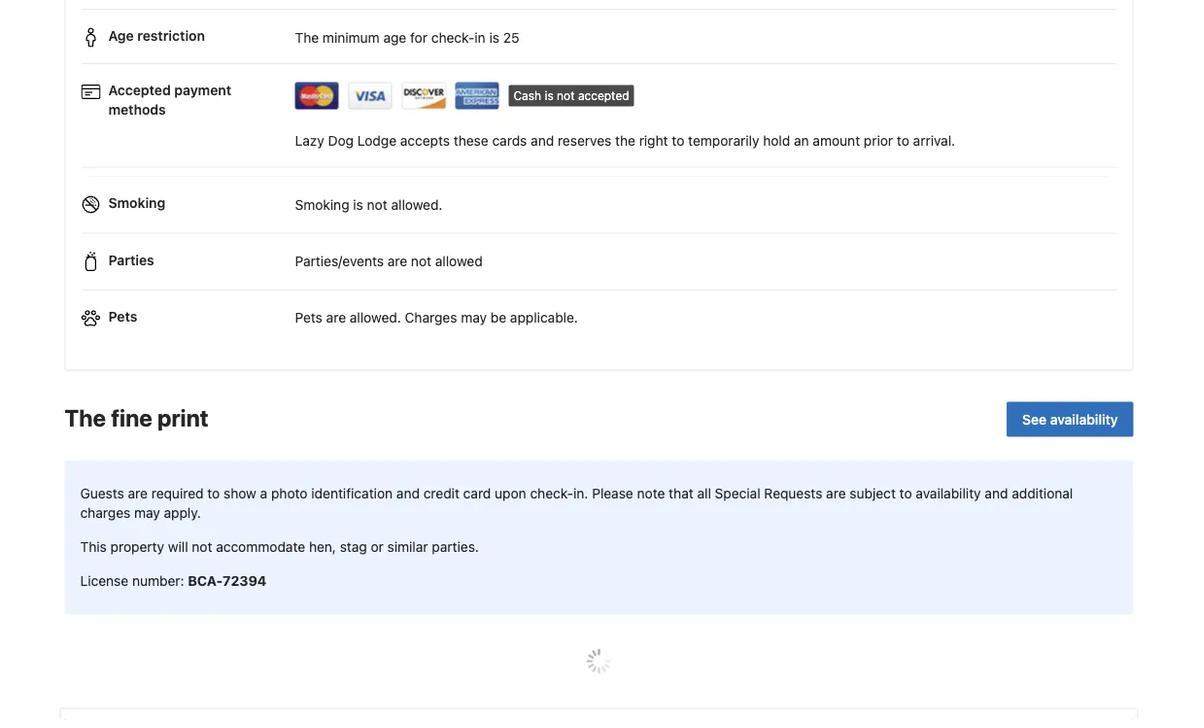 Task type: locate. For each thing, give the bounding box(es) containing it.
charges
[[405, 310, 457, 326]]

2 horizontal spatial is
[[545, 89, 554, 102]]

prior
[[864, 133, 893, 149]]

25
[[503, 29, 520, 45]]

are
[[388, 253, 407, 269], [326, 310, 346, 326], [128, 486, 148, 502], [826, 486, 846, 502]]

the
[[295, 29, 319, 45], [65, 404, 106, 431]]

1 vertical spatial availability
[[916, 486, 981, 502]]

the left the fine
[[65, 404, 106, 431]]

1 vertical spatial is
[[545, 89, 554, 102]]

1 horizontal spatial availability
[[1051, 411, 1118, 427]]

pets for pets are allowed. charges may be applicable.
[[295, 310, 323, 326]]

0 horizontal spatial is
[[353, 196, 363, 212]]

visa image
[[349, 82, 393, 109]]

smoking
[[108, 195, 166, 211], [295, 196, 350, 212]]

are for allowed.
[[326, 310, 346, 326]]

1 horizontal spatial pets
[[295, 310, 323, 326]]

availability
[[1051, 411, 1118, 427], [916, 486, 981, 502]]

check- right upon
[[530, 486, 574, 502]]

subject
[[850, 486, 896, 502]]

allowed. up 'parties/events are not allowed'
[[391, 196, 443, 212]]

are down parties/events
[[326, 310, 346, 326]]

print
[[157, 404, 209, 431]]

the for the fine print
[[65, 404, 106, 431]]

1 horizontal spatial the
[[295, 29, 319, 45]]

0 horizontal spatial smoking
[[108, 195, 166, 211]]

0 horizontal spatial check-
[[431, 29, 475, 45]]

photo
[[271, 486, 308, 502]]

availability right see on the right bottom of page
[[1051, 411, 1118, 427]]

0 horizontal spatial pets
[[108, 308, 137, 324]]

1 horizontal spatial check-
[[530, 486, 574, 502]]

to
[[672, 133, 685, 149], [897, 133, 910, 149], [207, 486, 220, 502], [900, 486, 912, 502]]

to right subject
[[900, 486, 912, 502]]

and
[[531, 133, 554, 149], [396, 486, 420, 502], [985, 486, 1008, 502]]

smoking up parties
[[108, 195, 166, 211]]

and right cards
[[531, 133, 554, 149]]

are right guests
[[128, 486, 148, 502]]

1 vertical spatial check-
[[530, 486, 574, 502]]

cash
[[514, 89, 542, 102]]

not left accepted
[[557, 89, 575, 102]]

check- right for at the left of page
[[431, 29, 475, 45]]

not inside accepted payment methods and conditions element
[[557, 89, 575, 102]]

is for smoking is not allowed.
[[353, 196, 363, 212]]

license number: bca-72394
[[80, 573, 267, 589]]

apply.
[[164, 505, 201, 521]]

not
[[557, 89, 575, 102], [367, 196, 388, 212], [411, 253, 432, 269], [192, 539, 212, 555]]

is right cash
[[545, 89, 554, 102]]

the fine print
[[65, 404, 209, 431]]

availability right subject
[[916, 486, 981, 502]]

availability inside see availability button
[[1051, 411, 1118, 427]]

identification
[[311, 486, 393, 502]]

2 vertical spatial is
[[353, 196, 363, 212]]

applicable.
[[510, 310, 578, 326]]

0 vertical spatial the
[[295, 29, 319, 45]]

see
[[1023, 411, 1047, 427]]

pets
[[108, 308, 137, 324], [295, 310, 323, 326]]

not left allowed
[[411, 253, 432, 269]]

is up parties/events
[[353, 196, 363, 212]]

age restriction
[[108, 27, 205, 43]]

0 horizontal spatial may
[[134, 505, 160, 521]]

are right parties/events
[[388, 253, 407, 269]]

1 horizontal spatial smoking
[[295, 196, 350, 212]]

smoking up parties/events
[[295, 196, 350, 212]]

1 horizontal spatial may
[[461, 310, 487, 326]]

may
[[461, 310, 487, 326], [134, 505, 160, 521]]

0 vertical spatial check-
[[431, 29, 475, 45]]

age
[[108, 27, 134, 43]]

not up 'parties/events are not allowed'
[[367, 196, 388, 212]]

right
[[639, 133, 668, 149]]

the left minimum
[[295, 29, 319, 45]]

0 horizontal spatial availability
[[916, 486, 981, 502]]

may left be
[[461, 310, 487, 326]]

in.
[[574, 486, 589, 502]]

is right in on the left
[[489, 29, 500, 45]]

check-
[[431, 29, 475, 45], [530, 486, 574, 502]]

1 vertical spatial may
[[134, 505, 160, 521]]

these
[[454, 133, 489, 149]]

minimum
[[323, 29, 380, 45]]

may left apply.
[[134, 505, 160, 521]]

credit
[[424, 486, 460, 502]]

charges
[[80, 505, 130, 521]]

card
[[463, 486, 491, 502]]

parties.
[[432, 539, 479, 555]]

0 vertical spatial is
[[489, 29, 500, 45]]

cash is not accepted
[[514, 89, 630, 102]]

and left credit
[[396, 486, 420, 502]]

the for the minimum age for check-in is 25
[[295, 29, 319, 45]]

guests are required to show a photo identification and credit card upon check-in. please note that all special requests are subject to availability and additional charges may apply.
[[80, 486, 1074, 521]]

american express image
[[455, 82, 500, 109]]

is
[[489, 29, 500, 45], [545, 89, 554, 102], [353, 196, 363, 212]]

accommodate
[[216, 539, 305, 555]]

hen,
[[309, 539, 336, 555]]

pets are allowed. charges may be applicable.
[[295, 310, 578, 326]]

0 horizontal spatial the
[[65, 404, 106, 431]]

allowed. left charges
[[350, 310, 401, 326]]

1 vertical spatial the
[[65, 404, 106, 431]]

0 vertical spatial availability
[[1051, 411, 1118, 427]]

1 horizontal spatial and
[[531, 133, 554, 149]]

bca-
[[188, 573, 223, 589]]

methods
[[108, 101, 166, 117]]

and left additional
[[985, 486, 1008, 502]]

similar
[[387, 539, 428, 555]]

be
[[491, 310, 507, 326]]

guests
[[80, 486, 124, 502]]

is inside accepted payment methods and conditions element
[[545, 89, 554, 102]]

pets down parties/events
[[295, 310, 323, 326]]

restriction
[[137, 27, 205, 43]]

pets down parties
[[108, 308, 137, 324]]

allowed.
[[391, 196, 443, 212], [350, 310, 401, 326]]

not for allowed
[[411, 253, 432, 269]]



Task type: vqa. For each thing, say whether or not it's contained in the screenshot.
FOR
yes



Task type: describe. For each thing, give the bounding box(es) containing it.
lodge
[[358, 133, 397, 149]]

0 horizontal spatial and
[[396, 486, 420, 502]]

the minimum age for check-in is 25
[[295, 29, 520, 45]]

lazy dog lodge accepts these cards and reserves the right to temporarily hold an amount prior to arrival.
[[295, 133, 956, 149]]

1 vertical spatial allowed.
[[350, 310, 401, 326]]

are left subject
[[826, 486, 846, 502]]

stag
[[340, 539, 367, 555]]

1 horizontal spatial is
[[489, 29, 500, 45]]

check- inside guests are required to show a photo identification and credit card upon check-in. please note that all special requests are subject to availability and additional charges may apply.
[[530, 486, 574, 502]]

show
[[224, 486, 257, 502]]

accepted
[[108, 82, 171, 98]]

an
[[794, 133, 809, 149]]

accepted payment methods
[[108, 82, 231, 117]]

not for accepted
[[557, 89, 575, 102]]

the
[[615, 133, 636, 149]]

property
[[110, 539, 164, 555]]

temporarily
[[688, 133, 760, 149]]

parties/events are not allowed
[[295, 253, 483, 269]]

to left the show
[[207, 486, 220, 502]]

smoking is not allowed.
[[295, 196, 443, 212]]

to right prior
[[897, 133, 910, 149]]

72394
[[223, 573, 267, 589]]

availability inside guests are required to show a photo identification and credit card upon check-in. please note that all special requests are subject to availability and additional charges may apply.
[[916, 486, 981, 502]]

in
[[475, 29, 486, 45]]

note
[[637, 486, 665, 502]]

age
[[383, 29, 407, 45]]

or
[[371, 539, 384, 555]]

number:
[[132, 573, 184, 589]]

dog
[[328, 133, 354, 149]]

0 vertical spatial allowed.
[[391, 196, 443, 212]]

arrival.
[[913, 133, 956, 149]]

that
[[669, 486, 694, 502]]

is for cash is not accepted
[[545, 89, 554, 102]]

mastercard image
[[295, 82, 340, 109]]

discover image
[[402, 82, 447, 109]]

parties/events
[[295, 253, 384, 269]]

smoking for smoking is not allowed.
[[295, 196, 350, 212]]

special
[[715, 486, 761, 502]]

hold
[[763, 133, 791, 149]]

parties
[[108, 252, 154, 268]]

lazy
[[295, 133, 324, 149]]

to right right on the top right
[[672, 133, 685, 149]]

all
[[697, 486, 711, 502]]

see availability
[[1023, 411, 1118, 427]]

accepted
[[578, 89, 630, 102]]

reserves
[[558, 133, 612, 149]]

a
[[260, 486, 268, 502]]

not for allowed.
[[367, 196, 388, 212]]

this
[[80, 539, 107, 555]]

2 horizontal spatial and
[[985, 486, 1008, 502]]

license
[[80, 573, 129, 589]]

this property will not accommodate hen, stag or similar parties.
[[80, 539, 479, 555]]

accepts
[[400, 133, 450, 149]]

amount
[[813, 133, 860, 149]]

smoking for smoking
[[108, 195, 166, 211]]

pets for pets
[[108, 308, 137, 324]]

requests
[[764, 486, 823, 502]]

cards
[[492, 133, 527, 149]]

payment
[[174, 82, 231, 98]]

not right will at the left of page
[[192, 539, 212, 555]]

for
[[410, 29, 428, 45]]

may inside guests are required to show a photo identification and credit card upon check-in. please note that all special requests are subject to availability and additional charges may apply.
[[134, 505, 160, 521]]

please
[[592, 486, 634, 502]]

additional
[[1012, 486, 1074, 502]]

allowed
[[435, 253, 483, 269]]

are for required
[[128, 486, 148, 502]]

required
[[151, 486, 204, 502]]

are for not
[[388, 253, 407, 269]]

see availability button
[[1007, 402, 1134, 437]]

upon
[[495, 486, 527, 502]]

fine
[[111, 404, 152, 431]]

accepted payment methods and conditions element
[[81, 72, 1117, 116]]

will
[[168, 539, 188, 555]]

0 vertical spatial may
[[461, 310, 487, 326]]



